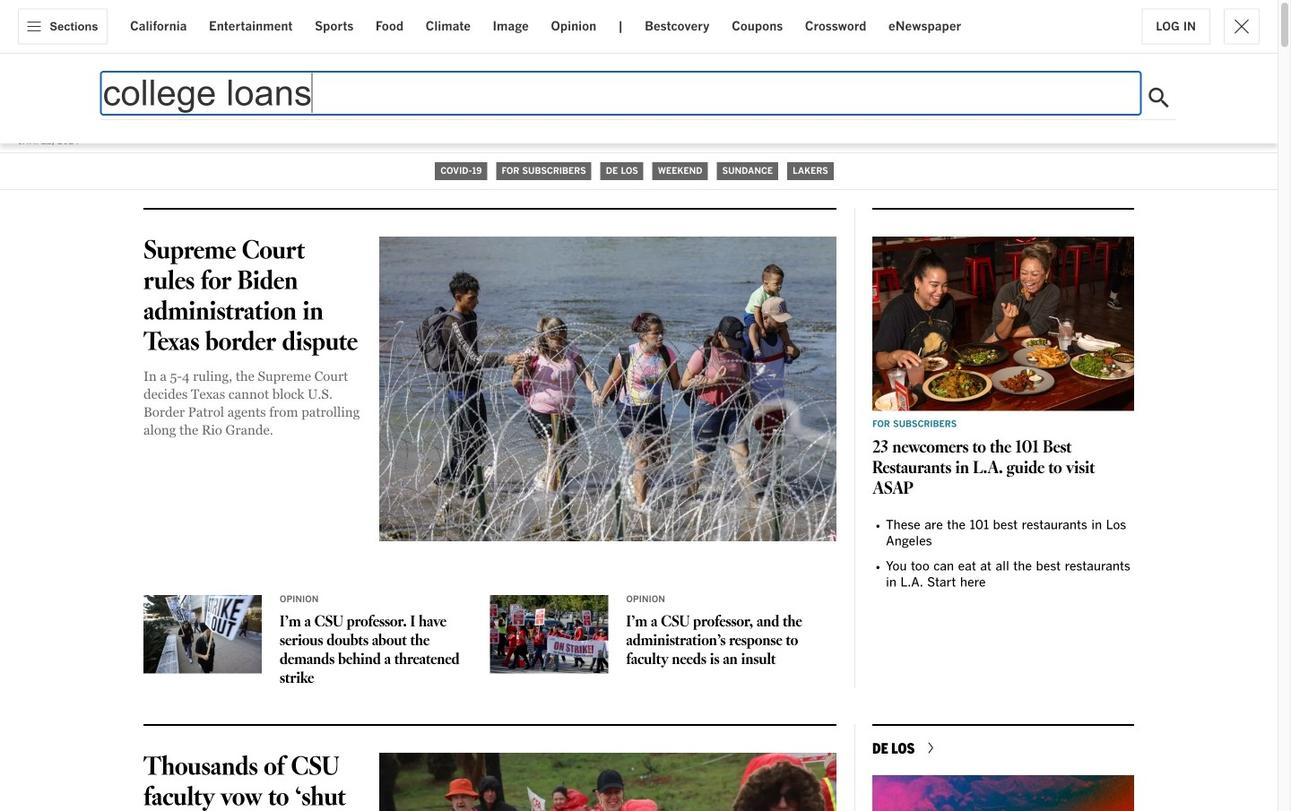 Task type: describe. For each thing, give the bounding box(es) containing it.
members with teamsters local 2010 join the california faculty association (cfa) and other california state university (csu) unions at a rally outside the csu chancellor's office in long beach, calif., on tuesday, nov. 14, 2023. (ap photo/damian dovarganes) image
[[143, 595, 262, 674]]

Search text field
[[101, 72, 1141, 115]]



Task type: locate. For each thing, give the bounding box(es) containing it.
pomona, ca - faculty at cal-poly pomona strike on campus on monday, dec. 4, 2023, faculty at four california state university campuses are going on strike this week for higher pay, and other demands, including lactation spaces on campuses. (luis sinco / los angeles times) image
[[490, 595, 608, 674]]

inglewood, ca - november 3: tamara simpson of san diego and trinh thai of laguna niguel enjoying dinner at two hommes on friday november 3, 2023 in inglewood, ca. (ron de angelis / for the times) image
[[872, 237, 1134, 411]]

home page image
[[360, 76, 918, 130]]

los angeles ca january 22, 2024 - members of the faculty union at cal state los angeles brave the elements monday morning, jan. 22, 2024, as they begin a one week strike. the union representing 29,000 faculty members at california state university, the nation's largest four-year public university system, walked off the job for five days monday, disrupting the first week of the spring semester for tens of thousands of students. (jay l. clendenin / los angeles times) image
[[379, 753, 836, 811]]

eagle pass, texas, sunday, september 24, 2023 - people look for an opening in miles of barbed wire on the u.s. side of the rio grande. (robert gauthier/los angeles times) image
[[379, 237, 836, 542]]



Task type: vqa. For each thing, say whether or not it's contained in the screenshot.
Cyclist in new bike lane. MOVE Culver City is a new initiative that reconfigures pedestrian, traffic, bus, and bicycle lanes in downtown Culver City to reduce congestion and emissions. Los Angeles, California, USA. (Photo by: Citizen of the Planet/UCG/Universal Images Group via Getty Images)
no



